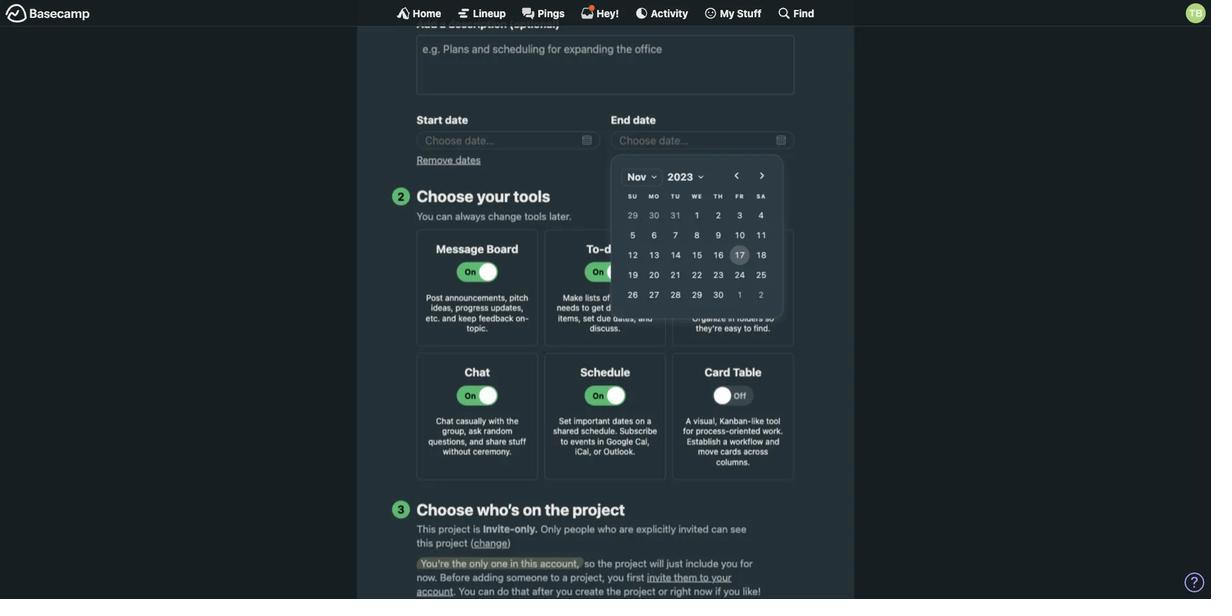 Task type: describe. For each thing, give the bounding box(es) containing it.
18 button
[[751, 245, 771, 265]]

0 horizontal spatial dates
[[456, 154, 481, 165]]

dialog containing nov
[[611, 149, 823, 325]]

8 button
[[687, 225, 707, 245]]

invite them to your account
[[417, 572, 732, 597]]

you right if
[[724, 585, 740, 597]]

set
[[559, 416, 572, 426]]

1 vertical spatial change
[[474, 537, 507, 549]]

1 horizontal spatial can
[[478, 585, 495, 597]]

in inside set important dates on a shared schedule. subscribe to events in google cal, ical, or outlook.
[[598, 437, 604, 446]]

7 button
[[666, 225, 686, 245]]

card table
[[705, 366, 762, 379]]

ceremony.
[[473, 447, 512, 457]]

18
[[756, 250, 767, 260]]

2 vertical spatial 2
[[759, 290, 764, 299]]

to inside make lists of work that needs to get done, assign items, set due dates, and discuss.
[[582, 303, 589, 312]]

&
[[730, 242, 738, 255]]

24
[[735, 270, 745, 279]]

23
[[713, 270, 724, 279]]

share docs, files, images, and spreadsheets. organize in folders so they're easy to find.
[[685, 293, 781, 333]]

27 button
[[644, 285, 664, 305]]

stuff
[[737, 7, 762, 19]]

someone
[[506, 572, 548, 583]]

this project is invite-only.
[[417, 524, 538, 535]]

tool
[[766, 416, 781, 426]]

invite-
[[483, 524, 515, 535]]

images,
[[752, 293, 781, 302]]

google
[[606, 437, 633, 446]]

home link
[[397, 7, 441, 20]]

work.
[[763, 427, 783, 436]]

only.
[[515, 524, 538, 535]]

my stuff button
[[704, 7, 762, 20]]

project inside so the project will just include you for now. before adding someone to a project, you first
[[615, 558, 647, 569]]

so the project will just include you for now. before adding someone to a project, you first
[[417, 558, 753, 583]]

assign
[[630, 303, 654, 312]]

0 horizontal spatial 2
[[398, 190, 405, 203]]

project left is
[[439, 524, 470, 535]]

to inside set important dates on a shared schedule. subscribe to events in google cal, ical, or outlook.
[[561, 437, 568, 446]]

1 for top 1 button
[[694, 210, 700, 220]]

that for do
[[512, 585, 530, 597]]

17 button
[[730, 245, 750, 265]]

1 horizontal spatial 1 button
[[730, 285, 750, 305]]

22
[[692, 270, 702, 279]]

so inside share docs, files, images, and spreadsheets. organize in folders so they're easy to find.
[[765, 314, 774, 323]]

card
[[705, 366, 730, 379]]

choose for choose who's on the project
[[417, 500, 474, 519]]

activity
[[651, 7, 688, 19]]

dos
[[604, 242, 624, 255]]

1 vertical spatial 29
[[692, 290, 702, 299]]

the inside the chat casually with the group, ask random questions, and share stuff without ceremony.
[[507, 416, 519, 426]]

13
[[649, 250, 659, 260]]

switch accounts image
[[5, 3, 90, 24]]

28 button
[[666, 285, 686, 305]]

will
[[650, 558, 664, 569]]

for inside so the project will just include you for now. before adding someone to a project, you first
[[740, 558, 753, 569]]

. you can do that after you create the project or right now if you like!
[[453, 585, 761, 597]]

columns.
[[716, 458, 750, 467]]

.
[[453, 585, 456, 597]]

invited
[[679, 524, 709, 535]]

a inside so the project will just include you for now. before adding someone to a project, you first
[[562, 572, 568, 583]]

21
[[670, 270, 681, 279]]

a inside set important dates on a shared schedule. subscribe to events in google cal, ical, or outlook.
[[647, 416, 651, 426]]

start
[[417, 114, 443, 126]]

events
[[571, 437, 595, 446]]

you up . you can do that after you create the project or right now if you like!
[[608, 572, 624, 583]]

2023
[[668, 171, 693, 182]]

1 horizontal spatial 2
[[716, 210, 721, 220]]

only
[[541, 524, 561, 535]]

questions,
[[428, 437, 467, 446]]

for inside a visual, kanban-like tool for process-oriented work. establish a workflow and move cards across columns.
[[683, 427, 694, 436]]

a visual, kanban-like tool for process-oriented work. establish a workflow and move cards across columns.
[[683, 416, 783, 467]]

cards
[[721, 447, 741, 457]]

so inside so the project will just include you for now. before adding someone to a project, you first
[[584, 558, 595, 569]]

the inside so the project will just include you for now. before adding someone to a project, you first
[[598, 558, 612, 569]]

can inside only people who are explicitly invited can see this project (
[[711, 524, 728, 535]]

0 vertical spatial 1 button
[[687, 205, 707, 225]]

0 vertical spatial 30 button
[[644, 205, 664, 225]]

1 horizontal spatial 2 button
[[751, 285, 771, 305]]

and inside make lists of work that needs to get done, assign items, set due dates, and discuss.
[[639, 314, 653, 323]]

outlook.
[[604, 447, 635, 457]]

the right create
[[607, 585, 621, 597]]

14
[[670, 250, 681, 260]]

chat for chat casually with the group, ask random questions, and share stuff without ceremony.
[[436, 416, 454, 426]]

schedule.
[[581, 427, 617, 436]]

activity link
[[635, 7, 688, 20]]

move
[[698, 447, 718, 457]]

one
[[491, 558, 508, 569]]

schedule
[[580, 366, 630, 379]]

cal,
[[635, 437, 650, 446]]

include
[[686, 558, 719, 569]]

pings button
[[522, 7, 565, 20]]

0 horizontal spatial 2 button
[[709, 205, 728, 225]]

main element
[[0, 0, 1211, 27]]

2 choose date… field from the left
[[611, 131, 795, 149]]

like!
[[743, 585, 761, 597]]

in inside share docs, files, images, and spreadsheets. organize in folders so they're easy to find.
[[728, 314, 735, 323]]

1 vertical spatial 3
[[398, 503, 405, 516]]

0 horizontal spatial your
[[477, 187, 510, 205]]

31
[[670, 210, 681, 220]]

them
[[674, 572, 697, 583]]

30 for right 30 button
[[713, 290, 724, 299]]

on inside set important dates on a shared schedule. subscribe to events in google cal, ical, or outlook.
[[635, 416, 645, 426]]

table
[[733, 366, 762, 379]]

you're the only one in this account,
[[421, 558, 580, 569]]

add a description (optional)
[[417, 18, 560, 30]]

explicitly
[[636, 524, 676, 535]]

add
[[417, 18, 437, 30]]

(optional)
[[509, 18, 560, 30]]

of
[[603, 293, 610, 302]]

the up "only"
[[545, 500, 569, 519]]

22 button
[[687, 265, 707, 285]]

without
[[443, 447, 471, 457]]

home
[[413, 7, 441, 19]]

invite
[[647, 572, 671, 583]]

to inside share docs, files, images, and spreadsheets. organize in folders so they're easy to find.
[[744, 324, 751, 333]]

files,
[[732, 293, 750, 302]]

1 horizontal spatial 30 button
[[709, 285, 728, 305]]

nov
[[627, 171, 646, 182]]

shared
[[553, 427, 579, 436]]

25
[[756, 270, 767, 279]]

19 button
[[623, 265, 643, 285]]

1 vertical spatial 29 button
[[687, 285, 707, 305]]

27
[[649, 290, 659, 299]]

share
[[685, 293, 707, 302]]

and inside "post announcements, pitch ideas, progress updates, etc. and keep feedback on- topic."
[[442, 314, 456, 323]]

you right include
[[721, 558, 738, 569]]

pings
[[538, 7, 565, 19]]

24 button
[[730, 265, 750, 285]]

files
[[741, 242, 766, 255]]

that for work
[[633, 293, 648, 302]]

choose for choose your tools
[[417, 187, 474, 205]]

chat casually with the group, ask random questions, and share stuff without ceremony.
[[428, 416, 526, 457]]

subscribe
[[620, 427, 657, 436]]

ideas,
[[431, 303, 453, 312]]



Task type: locate. For each thing, give the bounding box(es) containing it.
1 vertical spatial this
[[521, 558, 538, 569]]

0 vertical spatial that
[[633, 293, 648, 302]]

date right end
[[633, 114, 656, 126]]

choose date… field up choose your tools
[[417, 131, 600, 149]]

2 horizontal spatial 2
[[759, 290, 764, 299]]

to up the set
[[582, 303, 589, 312]]

find.
[[754, 324, 770, 333]]

30 down mo
[[649, 210, 659, 220]]

docs
[[701, 242, 728, 255]]

chat for chat
[[465, 366, 490, 379]]

0 vertical spatial 30
[[649, 210, 659, 220]]

0 horizontal spatial 30 button
[[644, 205, 664, 225]]

1 horizontal spatial 3
[[737, 210, 743, 220]]

lineup
[[473, 7, 506, 19]]

31 button
[[666, 205, 686, 225]]

1 vertical spatial on
[[523, 500, 542, 519]]

later.
[[549, 210, 572, 222]]

that down someone
[[512, 585, 530, 597]]

1 choose from the top
[[417, 187, 474, 205]]

0 horizontal spatial in
[[510, 558, 518, 569]]

0 horizontal spatial 29 button
[[623, 205, 643, 225]]

1 vertical spatial tools
[[524, 210, 547, 222]]

28
[[670, 290, 681, 299]]

on-
[[516, 314, 529, 323]]

lists
[[585, 293, 600, 302]]

that inside make lists of work that needs to get done, assign items, set due dates, and discuss.
[[633, 293, 648, 302]]

your inside invite them to your account
[[712, 572, 732, 583]]

Add a description (optional) text field
[[417, 35, 795, 95]]

choose up always
[[417, 187, 474, 205]]

0 vertical spatial this
[[417, 537, 433, 549]]

a right add
[[440, 18, 446, 30]]

change )
[[474, 537, 511, 549]]

1 vertical spatial 1
[[737, 290, 743, 299]]

can left always
[[436, 210, 453, 222]]

you right . at the left bottom of page
[[459, 585, 476, 597]]

chat up group,
[[436, 416, 454, 426]]

1 vertical spatial can
[[711, 524, 728, 535]]

work
[[612, 293, 630, 302]]

hey! button
[[581, 5, 619, 20]]

0 vertical spatial your
[[477, 187, 510, 205]]

1 date from the left
[[445, 114, 468, 126]]

casually
[[456, 416, 486, 426]]

0 vertical spatial for
[[683, 427, 694, 436]]

0 horizontal spatial 1
[[694, 210, 700, 220]]

to down shared
[[561, 437, 568, 446]]

10
[[735, 230, 745, 240]]

or right ical,
[[594, 447, 601, 457]]

1 vertical spatial you
[[459, 585, 476, 597]]

dates
[[456, 154, 481, 165], [612, 416, 633, 426]]

1 horizontal spatial 30
[[713, 290, 724, 299]]

0 vertical spatial or
[[594, 447, 601, 457]]

1 horizontal spatial date
[[633, 114, 656, 126]]

Choose date… field
[[417, 131, 600, 149], [611, 131, 795, 149]]

tim burton image
[[1186, 3, 1206, 23]]

0 vertical spatial on
[[635, 416, 645, 426]]

1 horizontal spatial 29 button
[[687, 285, 707, 305]]

1 horizontal spatial choose date… field
[[611, 131, 795, 149]]

can left see
[[711, 524, 728, 535]]

1 choose date… field from the left
[[417, 131, 600, 149]]

random
[[484, 427, 512, 436]]

create
[[575, 585, 604, 597]]

project up first
[[615, 558, 647, 569]]

20 button
[[644, 265, 664, 285]]

to inside so the project will just include you for now. before adding someone to a project, you first
[[551, 572, 560, 583]]

0 horizontal spatial you
[[417, 210, 434, 222]]

1 button down 24
[[730, 285, 750, 305]]

change down choose your tools
[[488, 210, 522, 222]]

19
[[628, 270, 638, 279]]

tools left later.
[[524, 210, 547, 222]]

choose up this
[[417, 500, 474, 519]]

find
[[793, 7, 814, 19]]

you're
[[421, 558, 449, 569]]

for up like!
[[740, 558, 753, 569]]

and down ask
[[470, 437, 484, 446]]

0 vertical spatial can
[[436, 210, 453, 222]]

or inside set important dates on a shared schedule. subscribe to events in google cal, ical, or outlook.
[[594, 447, 601, 457]]

1 horizontal spatial dates
[[612, 416, 633, 426]]

30
[[649, 210, 659, 220], [713, 290, 724, 299]]

3 inside button
[[737, 210, 743, 220]]

0 horizontal spatial can
[[436, 210, 453, 222]]

post
[[426, 293, 443, 302]]

this down this
[[417, 537, 433, 549]]

2 button
[[709, 205, 728, 225], [751, 285, 771, 305]]

to inside invite them to your account
[[700, 572, 709, 583]]

announcements,
[[445, 293, 507, 302]]

1 horizontal spatial for
[[740, 558, 753, 569]]

)
[[507, 537, 511, 549]]

who's
[[477, 500, 520, 519]]

dialog
[[611, 149, 823, 325]]

to up now
[[700, 572, 709, 583]]

0 vertical spatial chat
[[465, 366, 490, 379]]

for down a
[[683, 427, 694, 436]]

1 button down the we
[[687, 205, 707, 225]]

that up assign
[[633, 293, 648, 302]]

before
[[440, 572, 470, 583]]

and inside share docs, files, images, and spreadsheets. organize in folders so they're easy to find.
[[699, 303, 713, 312]]

on up subscribe
[[635, 416, 645, 426]]

to-dos
[[587, 242, 624, 255]]

and down assign
[[639, 314, 653, 323]]

29 button down su
[[623, 205, 643, 225]]

your up if
[[712, 572, 732, 583]]

to
[[582, 303, 589, 312], [744, 324, 751, 333], [561, 437, 568, 446], [551, 572, 560, 583], [700, 572, 709, 583]]

0 horizontal spatial this
[[417, 537, 433, 549]]

29 button
[[623, 205, 643, 225], [687, 285, 707, 305]]

26 button
[[623, 285, 643, 305]]

9
[[716, 230, 721, 240]]

0 horizontal spatial 29
[[628, 210, 638, 220]]

1 horizontal spatial or
[[658, 585, 668, 597]]

in right one
[[510, 558, 518, 569]]

date for start date
[[445, 114, 468, 126]]

so up project,
[[584, 558, 595, 569]]

or
[[594, 447, 601, 457], [658, 585, 668, 597]]

2 horizontal spatial in
[[728, 314, 735, 323]]

this
[[417, 537, 433, 549], [521, 558, 538, 569]]

0 horizontal spatial date
[[445, 114, 468, 126]]

date right start
[[445, 114, 468, 126]]

1 horizontal spatial that
[[633, 293, 648, 302]]

1 vertical spatial your
[[712, 572, 732, 583]]

0 horizontal spatial chat
[[436, 416, 454, 426]]

the right with
[[507, 416, 519, 426]]

can down adding
[[478, 585, 495, 597]]

1 vertical spatial or
[[658, 585, 668, 597]]

0 horizontal spatial for
[[683, 427, 694, 436]]

always
[[455, 210, 486, 222]]

0 vertical spatial change
[[488, 210, 522, 222]]

so up find.
[[765, 314, 774, 323]]

choose who's on the project
[[417, 500, 625, 519]]

3
[[737, 210, 743, 220], [398, 503, 405, 516]]

2 button down th
[[709, 205, 728, 225]]

2 vertical spatial can
[[478, 585, 495, 597]]

after
[[532, 585, 554, 597]]

dates,
[[613, 314, 636, 323]]

remove
[[417, 154, 453, 165]]

updates,
[[491, 303, 524, 312]]

1 vertical spatial chat
[[436, 416, 454, 426]]

0 vertical spatial 29 button
[[623, 205, 643, 225]]

this up someone
[[521, 558, 538, 569]]

8
[[694, 230, 700, 240]]

message board
[[436, 242, 518, 255]]

1 vertical spatial for
[[740, 558, 753, 569]]

now
[[694, 585, 713, 597]]

a up subscribe
[[647, 416, 651, 426]]

0 vertical spatial tools
[[514, 187, 550, 205]]

1 vertical spatial 30
[[713, 290, 724, 299]]

0 vertical spatial 3
[[737, 210, 743, 220]]

only
[[469, 558, 488, 569]]

project up who
[[573, 500, 625, 519]]

change down the invite-
[[474, 537, 507, 549]]

1 vertical spatial that
[[512, 585, 530, 597]]

1 for right 1 button
[[737, 290, 743, 299]]

1 horizontal spatial in
[[598, 437, 604, 446]]

1 vertical spatial in
[[598, 437, 604, 446]]

that
[[633, 293, 648, 302], [512, 585, 530, 597]]

they're
[[696, 324, 722, 333]]

and inside the chat casually with the group, ask random questions, and share stuff without ceremony.
[[470, 437, 484, 446]]

dates up subscribe
[[612, 416, 633, 426]]

see
[[730, 524, 747, 535]]

a inside a visual, kanban-like tool for process-oriented work. establish a workflow and move cards across columns.
[[723, 437, 727, 446]]

23 button
[[709, 265, 728, 285]]

0 vertical spatial 1
[[694, 210, 700, 220]]

pitch
[[510, 293, 528, 302]]

feedback
[[479, 314, 513, 323]]

2 horizontal spatial can
[[711, 524, 728, 535]]

you left always
[[417, 210, 434, 222]]

chat down topic.
[[465, 366, 490, 379]]

(
[[470, 537, 474, 549]]

0 vertical spatial dates
[[456, 154, 481, 165]]

0 horizontal spatial so
[[584, 558, 595, 569]]

2 button down 25
[[751, 285, 771, 305]]

dates right remove
[[456, 154, 481, 165]]

fr
[[735, 193, 744, 200]]

in down schedule.
[[598, 437, 604, 446]]

chat inside the chat casually with the group, ask random questions, and share stuff without ceremony.
[[436, 416, 454, 426]]

0 vertical spatial 2 button
[[709, 205, 728, 225]]

0 horizontal spatial 1 button
[[687, 205, 707, 225]]

1 horizontal spatial you
[[459, 585, 476, 597]]

to down account,
[[551, 572, 560, 583]]

0 horizontal spatial choose date… field
[[417, 131, 600, 149]]

1 up spreadsheets.
[[737, 290, 743, 299]]

0 horizontal spatial that
[[512, 585, 530, 597]]

on
[[635, 416, 645, 426], [523, 500, 542, 519]]

dates inside set important dates on a shared schedule. subscribe to events in google cal, ical, or outlook.
[[612, 416, 633, 426]]

stuff
[[509, 437, 526, 446]]

0 horizontal spatial 30
[[649, 210, 659, 220]]

project inside only people who are explicitly invited can see this project (
[[436, 537, 468, 549]]

to down folders
[[744, 324, 751, 333]]

choose date… field up the 2023
[[611, 131, 795, 149]]

are
[[619, 524, 634, 535]]

the up before
[[452, 558, 467, 569]]

0 horizontal spatial 3
[[398, 503, 405, 516]]

right
[[670, 585, 691, 597]]

in up the easy
[[728, 314, 735, 323]]

1 vertical spatial 2
[[716, 210, 721, 220]]

30 for top 30 button
[[649, 210, 659, 220]]

0 horizontal spatial or
[[594, 447, 601, 457]]

1 horizontal spatial 1
[[737, 290, 743, 299]]

on up only.
[[523, 500, 542, 519]]

1 horizontal spatial this
[[521, 558, 538, 569]]

1 horizontal spatial 29
[[692, 290, 702, 299]]

16 button
[[709, 245, 728, 265]]

like
[[751, 416, 764, 426]]

12
[[628, 250, 638, 260]]

26
[[628, 290, 638, 299]]

1 vertical spatial choose
[[417, 500, 474, 519]]

a up cards
[[723, 437, 727, 446]]

share
[[486, 437, 506, 446]]

and up organize
[[699, 303, 713, 312]]

11
[[756, 230, 767, 240]]

1 horizontal spatial chat
[[465, 366, 490, 379]]

0 vertical spatial you
[[417, 210, 434, 222]]

30 down 23 button
[[713, 290, 724, 299]]

1 horizontal spatial your
[[712, 572, 732, 583]]

who
[[598, 524, 617, 535]]

2 date from the left
[[633, 114, 656, 126]]

0 vertical spatial so
[[765, 314, 774, 323]]

2 vertical spatial in
[[510, 558, 518, 569]]

folders
[[737, 314, 763, 323]]

1 vertical spatial 1 button
[[730, 285, 750, 305]]

2 choose from the top
[[417, 500, 474, 519]]

and inside a visual, kanban-like tool for process-oriented work. establish a workflow and move cards across columns.
[[766, 437, 780, 446]]

th
[[714, 193, 723, 200]]

or down invite
[[658, 585, 668, 597]]

project down first
[[624, 585, 656, 597]]

0 vertical spatial 29
[[628, 210, 638, 220]]

29 down su
[[628, 210, 638, 220]]

your up you can always change tools later.
[[477, 187, 510, 205]]

0 vertical spatial choose
[[417, 187, 474, 205]]

29 down the 22 button at the top right of the page
[[692, 290, 702, 299]]

date for end date
[[633, 114, 656, 126]]

project left (
[[436, 537, 468, 549]]

date
[[445, 114, 468, 126], [633, 114, 656, 126]]

1 vertical spatial 30 button
[[709, 285, 728, 305]]

30 button down the 23
[[709, 285, 728, 305]]

process-
[[696, 427, 729, 436]]

remove dates
[[417, 154, 481, 165]]

29 button down 22
[[687, 285, 707, 305]]

1 down the we
[[694, 210, 700, 220]]

and down the ideas,
[[442, 314, 456, 323]]

0 vertical spatial in
[[728, 314, 735, 323]]

1 horizontal spatial so
[[765, 314, 774, 323]]

a down account,
[[562, 572, 568, 583]]

you right after
[[556, 585, 573, 597]]

1 vertical spatial dates
[[612, 416, 633, 426]]

1 vertical spatial so
[[584, 558, 595, 569]]

sa
[[757, 193, 766, 200]]

now.
[[417, 572, 437, 583]]

my stuff
[[720, 7, 762, 19]]

30 button down mo
[[644, 205, 664, 225]]

0 horizontal spatial on
[[523, 500, 542, 519]]

and down work. at right bottom
[[766, 437, 780, 446]]

1 vertical spatial 2 button
[[751, 285, 771, 305]]

adding
[[473, 572, 504, 583]]

tools up later.
[[514, 187, 550, 205]]

choose
[[417, 187, 474, 205], [417, 500, 474, 519]]

the up project,
[[598, 558, 612, 569]]

0 vertical spatial 2
[[398, 190, 405, 203]]

1 horizontal spatial on
[[635, 416, 645, 426]]

this inside only people who are explicitly invited can see this project (
[[417, 537, 433, 549]]



Task type: vqa. For each thing, say whether or not it's contained in the screenshot.


